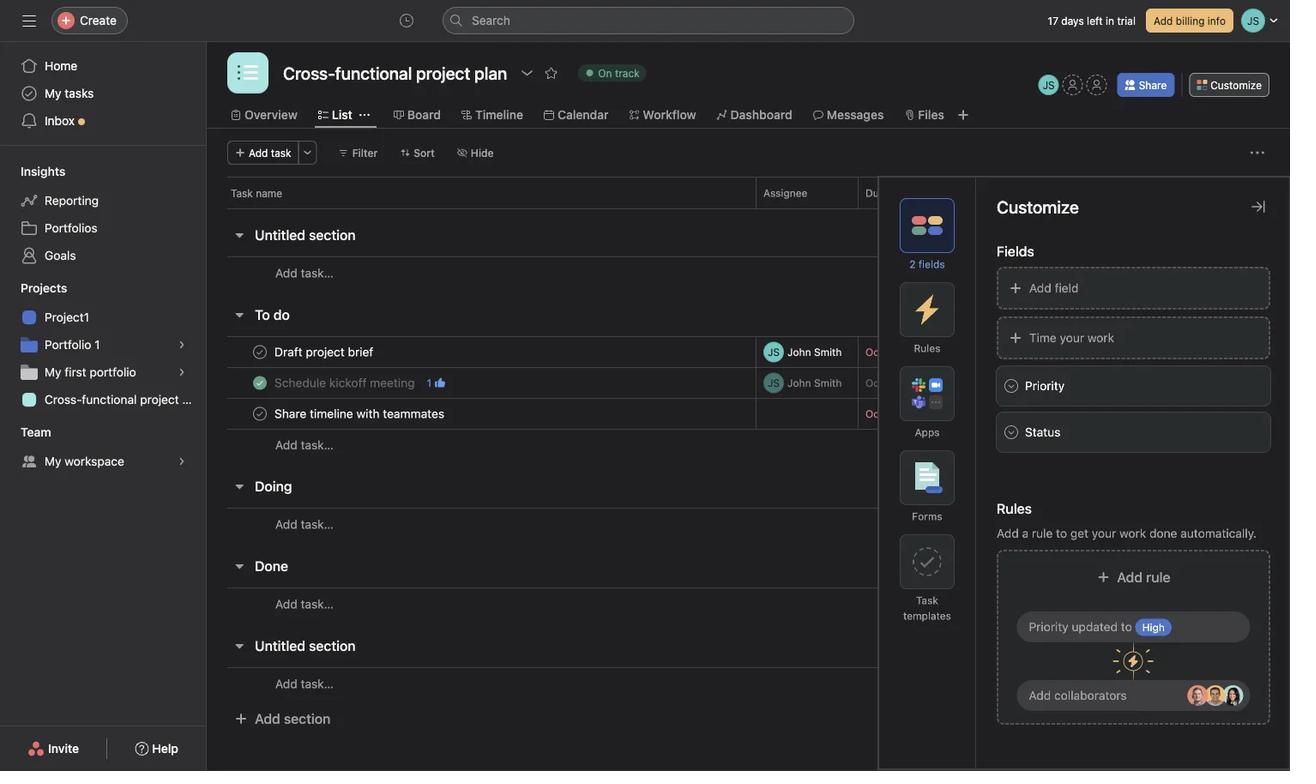 Task type: locate. For each thing, give the bounding box(es) containing it.
john smith left '23'
[[788, 377, 842, 389]]

work
[[1088, 331, 1115, 345], [1120, 527, 1147, 541]]

1 vertical spatial smith
[[815, 377, 842, 389]]

1 vertical spatial untitled section button
[[255, 631, 356, 662]]

2 my from the top
[[45, 365, 61, 379]]

1 collapse task list for this section image from the top
[[233, 228, 246, 242]]

my down team
[[45, 454, 61, 469]]

1 smith from the top
[[815, 346, 842, 358]]

my inside teams element
[[45, 454, 61, 469]]

2 completed checkbox from the top
[[250, 373, 270, 394]]

messages
[[827, 108, 884, 122]]

add task… down done
[[276, 597, 334, 612]]

None text field
[[279, 58, 512, 88]]

untitled for add task… button related to first untitled section button
[[255, 227, 306, 243]]

0 vertical spatial untitled
[[255, 227, 306, 243]]

add to starred image
[[544, 66, 558, 80]]

oct down oct 23 – 25
[[866, 408, 884, 420]]

1 vertical spatial my
[[45, 365, 61, 379]]

to left "get"
[[1057, 527, 1068, 541]]

3 collapse task list for this section image from the top
[[233, 560, 246, 573]]

functional
[[82, 393, 137, 407]]

1 completed image from the top
[[250, 373, 270, 394]]

1 vertical spatial collapse task list for this section image
[[233, 639, 246, 653]]

collapse task list for this section image for untitled section
[[233, 228, 246, 242]]

plan
[[182, 393, 206, 407]]

1 vertical spatial untitled section
[[255, 638, 356, 654]]

untitled section down name
[[255, 227, 356, 243]]

row containing oct 24
[[207, 398, 1291, 430]]

billing
[[1177, 15, 1206, 27]]

to left 'high'
[[1122, 620, 1133, 634]]

1
[[95, 338, 100, 352], [427, 377, 432, 389]]

2 untitled from the top
[[255, 638, 306, 654]]

rule right "a"
[[1033, 527, 1054, 541]]

rules right 20
[[915, 342, 941, 355]]

1 horizontal spatial 1
[[427, 377, 432, 389]]

task left name
[[231, 187, 253, 199]]

add a rule to get your work done automatically.
[[997, 527, 1258, 541]]

0 vertical spatial 1
[[95, 338, 100, 352]]

priority up status
[[1026, 379, 1065, 393]]

– left 25
[[902, 377, 908, 389]]

project1 link
[[10, 304, 196, 331]]

portfolio
[[45, 338, 91, 352]]

completed image
[[250, 373, 270, 394], [250, 404, 270, 424]]

show options image
[[520, 66, 534, 80]]

close details image
[[1252, 200, 1266, 214]]

2 collapse task list for this section image from the top
[[233, 480, 246, 494]]

0 vertical spatial task
[[231, 187, 253, 199]]

1 john from the top
[[788, 346, 812, 358]]

1 vertical spatial task
[[917, 595, 939, 607]]

first
[[65, 365, 86, 379]]

2 task… from the top
[[301, 438, 334, 452]]

5 add task… row from the top
[[207, 668, 1291, 700]]

1 vertical spatial 1
[[427, 377, 432, 389]]

collapse task list for this section image for first untitled section button from the bottom add task… row
[[233, 639, 246, 653]]

0 vertical spatial oct
[[866, 346, 884, 358]]

2 oct from the top
[[866, 377, 884, 389]]

cross-functional project plan link
[[10, 386, 206, 414]]

add task… for add task… button corresponding to first untitled section button from the bottom
[[276, 677, 334, 691]]

0 vertical spatial 24
[[911, 346, 924, 358]]

1 vertical spatial priority
[[1026, 379, 1065, 393]]

add task… button for first untitled section button
[[276, 264, 334, 283]]

0 vertical spatial customize
[[1211, 79, 1263, 91]]

2 vertical spatial section
[[284, 711, 331, 727]]

0 vertical spatial –
[[902, 346, 908, 358]]

js inside button
[[1043, 79, 1056, 91]]

my inside global element
[[45, 86, 61, 100]]

team
[[21, 425, 51, 439]]

1 add task… from the top
[[276, 266, 334, 280]]

1 horizontal spatial rules
[[997, 501, 1033, 517]]

0 horizontal spatial work
[[1088, 331, 1115, 345]]

2 untitled section from the top
[[255, 638, 356, 654]]

2 completed image from the top
[[250, 404, 270, 424]]

4 add task… row from the top
[[207, 588, 1291, 621]]

0 horizontal spatial rules
[[915, 342, 941, 355]]

work left "done"
[[1120, 527, 1147, 541]]

js
[[1043, 79, 1056, 91], [768, 346, 780, 358], [768, 377, 780, 389]]

customize up fields
[[997, 197, 1080, 217]]

add task… up the do
[[276, 266, 334, 280]]

1 vertical spatial js
[[768, 346, 780, 358]]

1 inside button
[[427, 377, 432, 389]]

23
[[887, 377, 899, 389]]

js button
[[1039, 75, 1060, 95]]

goals link
[[10, 242, 196, 270]]

2 add task… row from the top
[[207, 429, 1291, 461]]

name
[[256, 187, 282, 199]]

untitled down name
[[255, 227, 306, 243]]

0 vertical spatial untitled section button
[[255, 220, 356, 251]]

to do
[[255, 307, 290, 323]]

task… for add task… button within header to do tree grid
[[301, 438, 334, 452]]

collaborators
[[1055, 689, 1128, 703]]

add task… button down done
[[276, 595, 334, 614]]

0 vertical spatial work
[[1088, 331, 1115, 345]]

– left 26
[[902, 408, 908, 420]]

priority left updated
[[1030, 620, 1069, 634]]

cross-
[[45, 393, 82, 407]]

task… inside header to do tree grid
[[301, 438, 334, 452]]

add task…
[[276, 266, 334, 280], [276, 438, 334, 452], [276, 518, 334, 532], [276, 597, 334, 612], [276, 677, 334, 691]]

1 horizontal spatial rule
[[1147, 570, 1171, 586]]

– for 26
[[902, 408, 908, 420]]

row containing js
[[207, 336, 1291, 368]]

2 add task… from the top
[[276, 438, 334, 452]]

add task… for add task… button related to first untitled section button
[[276, 266, 334, 280]]

add task… down the doing
[[276, 518, 334, 532]]

work right the "time"
[[1088, 331, 1115, 345]]

collapse task list for this section image left done
[[233, 560, 246, 573]]

add task… button up the do
[[276, 264, 334, 283]]

1 add task… button from the top
[[276, 264, 334, 283]]

completed checkbox for oct 20
[[250, 342, 270, 363]]

0 vertical spatial section
[[309, 227, 356, 243]]

sort button
[[393, 141, 443, 165]]

priority up fields
[[968, 187, 1003, 199]]

rules up "a"
[[997, 501, 1033, 517]]

2 vertical spatial my
[[45, 454, 61, 469]]

dashboard link
[[717, 106, 793, 124]]

add task… button down the doing
[[276, 515, 334, 534]]

add collaborators
[[1030, 689, 1128, 703]]

0 vertical spatial john smith
[[788, 346, 842, 358]]

0 vertical spatial john
[[788, 346, 812, 358]]

1 vertical spatial section
[[309, 638, 356, 654]]

insights element
[[0, 156, 206, 273]]

untitled for add task… button corresponding to first untitled section button from the bottom
[[255, 638, 306, 654]]

0 vertical spatial collapse task list for this section image
[[233, 228, 246, 242]]

priority
[[968, 187, 1003, 199], [1026, 379, 1065, 393], [1030, 620, 1069, 634]]

2 vertical spatial –
[[902, 408, 908, 420]]

0 horizontal spatial 1
[[95, 338, 100, 352]]

insights button
[[0, 163, 66, 180]]

add task… button for "doing" "button"
[[276, 515, 334, 534]]

1 vertical spatial customize
[[997, 197, 1080, 217]]

Schedule kickoff meeting text field
[[271, 375, 420, 392]]

1 vertical spatial john
[[788, 377, 812, 389]]

3 add task… from the top
[[276, 518, 334, 532]]

0 vertical spatial priority
[[968, 187, 1003, 199]]

board link
[[394, 106, 441, 124]]

add task… for add task… button within header to do tree grid
[[276, 438, 334, 452]]

schedule kickoff meeting cell
[[207, 367, 757, 399]]

1 up share timeline with teammates cell
[[427, 377, 432, 389]]

3 oct from the top
[[866, 408, 884, 420]]

your right the "time"
[[1061, 331, 1085, 345]]

1 collapse task list for this section image from the top
[[233, 308, 246, 322]]

board
[[408, 108, 441, 122]]

1 horizontal spatial to
[[1122, 620, 1133, 634]]

1 vertical spatial to
[[1122, 620, 1133, 634]]

0 vertical spatial completed checkbox
[[250, 342, 270, 363]]

smith left '23'
[[815, 377, 842, 389]]

collapse task list for this section image down the task name
[[233, 228, 246, 242]]

0 vertical spatial rules
[[915, 342, 941, 355]]

updated
[[1073, 620, 1119, 634]]

share timeline with teammates cell
[[207, 398, 757, 430]]

4 task… from the top
[[301, 597, 334, 612]]

row
[[207, 177, 1291, 209], [227, 208, 1270, 209], [207, 336, 1291, 368], [207, 367, 1291, 399], [207, 398, 1291, 430]]

3 add task… button from the top
[[276, 515, 334, 534]]

2 john smith from the top
[[788, 377, 842, 389]]

on track button
[[570, 61, 655, 85]]

untitled section up add section
[[255, 638, 356, 654]]

add task… button up "doing" "button"
[[276, 436, 334, 455]]

rules
[[915, 342, 941, 355], [997, 501, 1033, 517]]

completed image for oct 23 – 25
[[250, 373, 270, 394]]

1 oct from the top
[[866, 346, 884, 358]]

completed checkbox inside the schedule kickoff meeting cell
[[250, 373, 270, 394]]

portfolios link
[[10, 215, 196, 242]]

add inside add task button
[[249, 147, 268, 159]]

3 my from the top
[[45, 454, 61, 469]]

1 horizontal spatial customize
[[1211, 79, 1263, 91]]

0 horizontal spatial your
[[1061, 331, 1085, 345]]

doing
[[255, 479, 292, 495]]

0 vertical spatial untitled section
[[255, 227, 356, 243]]

add tab image
[[957, 108, 971, 122]]

collapse task list for this section image left to
[[233, 308, 246, 322]]

0 vertical spatial collapse task list for this section image
[[233, 308, 246, 322]]

my left tasks
[[45, 86, 61, 100]]

0 horizontal spatial to
[[1057, 527, 1068, 541]]

customize down info
[[1211, 79, 1263, 91]]

2 add task… button from the top
[[276, 436, 334, 455]]

add billing info button
[[1147, 9, 1234, 33]]

untitled up add section button
[[255, 638, 306, 654]]

john
[[788, 346, 812, 358], [788, 377, 812, 389]]

files
[[919, 108, 945, 122]]

add task… up "doing" "button"
[[276, 438, 334, 452]]

2 smith from the top
[[815, 377, 842, 389]]

24 left 26
[[887, 408, 899, 420]]

john smith for oct 20 – 24
[[788, 346, 842, 358]]

smith for oct 23
[[815, 377, 842, 389]]

completed checkbox inside draft project brief cell
[[250, 342, 270, 363]]

add task… button up add section
[[276, 675, 334, 694]]

add task… up add section
[[276, 677, 334, 691]]

fields
[[997, 243, 1035, 260]]

25
[[911, 377, 924, 389]]

john for oct 20 – 24
[[788, 346, 812, 358]]

untitled
[[255, 227, 306, 243], [255, 638, 306, 654]]

oct 24 – 26
[[866, 408, 924, 420]]

add
[[1154, 15, 1174, 27], [249, 147, 268, 159], [276, 266, 298, 280], [1030, 281, 1052, 295], [276, 438, 298, 452], [276, 518, 298, 532], [997, 527, 1020, 541], [1118, 570, 1143, 586], [276, 597, 298, 612], [276, 677, 298, 691], [1030, 689, 1052, 703], [255, 711, 281, 727]]

1 horizontal spatial work
[[1120, 527, 1147, 541]]

messages link
[[814, 106, 884, 124]]

Completed checkbox
[[250, 342, 270, 363], [250, 373, 270, 394]]

4 add task… button from the top
[[276, 595, 334, 614]]

oct for oct 24 – 26
[[866, 408, 884, 420]]

1 vertical spatial oct
[[866, 377, 884, 389]]

task
[[271, 147, 292, 159]]

add task… for add task… button related to "doing" "button"
[[276, 518, 334, 532]]

search list box
[[443, 7, 855, 34]]

more actions image
[[1251, 146, 1265, 160]]

collapse task list for this section image
[[233, 228, 246, 242], [233, 480, 246, 494], [233, 560, 246, 573]]

work inside button
[[1088, 331, 1115, 345]]

completed image for oct 24 – 26
[[250, 404, 270, 424]]

0 vertical spatial your
[[1061, 331, 1085, 345]]

1 untitled section from the top
[[255, 227, 356, 243]]

your right "get"
[[1093, 527, 1117, 541]]

0 horizontal spatial task
[[231, 187, 253, 199]]

completed image inside share timeline with teammates cell
[[250, 404, 270, 424]]

completed checkbox down completed image at the left top of the page
[[250, 373, 270, 394]]

trial
[[1118, 15, 1136, 27]]

a
[[1023, 527, 1029, 541]]

– right 20
[[902, 346, 908, 358]]

0 vertical spatial rule
[[1033, 527, 1054, 541]]

reporting
[[45, 194, 99, 208]]

add task… button
[[276, 264, 334, 283], [276, 436, 334, 455], [276, 515, 334, 534], [276, 595, 334, 614], [276, 675, 334, 694]]

add task… button for the done button
[[276, 595, 334, 614]]

0 horizontal spatial 24
[[887, 408, 899, 420]]

files link
[[905, 106, 945, 124]]

1 task… from the top
[[301, 266, 334, 280]]

oct 23 – 25
[[866, 377, 924, 389]]

my
[[45, 86, 61, 100], [45, 365, 61, 379], [45, 454, 61, 469]]

timeline
[[476, 108, 524, 122]]

smith left 20
[[815, 346, 842, 358]]

collapse task list for this section image left the doing
[[233, 480, 246, 494]]

global element
[[0, 42, 206, 145]]

1 vertical spatial collapse task list for this section image
[[233, 480, 246, 494]]

dashboard
[[731, 108, 793, 122]]

section inside button
[[284, 711, 331, 727]]

my workspace
[[45, 454, 124, 469]]

1 vertical spatial rules
[[997, 501, 1033, 517]]

1 vertical spatial –
[[902, 377, 908, 389]]

2 vertical spatial oct
[[866, 408, 884, 420]]

js for oct 20 – 24
[[768, 346, 780, 358]]

4 add task… from the top
[[276, 597, 334, 612]]

1 vertical spatial rule
[[1147, 570, 1171, 586]]

0 vertical spatial my
[[45, 86, 61, 100]]

2 john from the top
[[788, 377, 812, 389]]

assignee
[[764, 187, 808, 199]]

add field
[[1030, 281, 1079, 295]]

untitled section button up add section
[[255, 631, 356, 662]]

2 fields
[[910, 258, 946, 270]]

john smith left 20
[[788, 346, 842, 358]]

3 add task… row from the top
[[207, 508, 1291, 541]]

task… for add task… button related to "doing" "button"
[[301, 518, 334, 532]]

1 vertical spatial your
[[1093, 527, 1117, 541]]

add task… button inside header to do tree grid
[[276, 436, 334, 455]]

oct left 20
[[866, 346, 884, 358]]

my for my tasks
[[45, 86, 61, 100]]

add task… inside header to do tree grid
[[276, 438, 334, 452]]

1 completed checkbox from the top
[[250, 342, 270, 363]]

2 vertical spatial collapse task list for this section image
[[233, 560, 246, 573]]

1 vertical spatial work
[[1120, 527, 1147, 541]]

2 collapse task list for this section image from the top
[[233, 639, 246, 653]]

more actions image
[[303, 148, 313, 158]]

1 untitled section button from the top
[[255, 220, 356, 251]]

1 horizontal spatial 24
[[911, 346, 924, 358]]

0 vertical spatial smith
[[815, 346, 842, 358]]

customize inside dropdown button
[[1211, 79, 1263, 91]]

Completed checkbox
[[250, 404, 270, 424]]

1 down project1 link
[[95, 338, 100, 352]]

task inside task templates
[[917, 595, 939, 607]]

help
[[152, 742, 178, 756]]

24
[[911, 346, 924, 358], [887, 408, 899, 420]]

john smith
[[788, 346, 842, 358], [788, 377, 842, 389]]

team button
[[0, 424, 51, 441]]

to
[[1057, 527, 1068, 541], [1122, 620, 1133, 634]]

1 vertical spatial completed image
[[250, 404, 270, 424]]

1 horizontal spatial task
[[917, 595, 939, 607]]

0 vertical spatial completed image
[[250, 373, 270, 394]]

search
[[472, 13, 511, 27]]

projects
[[21, 281, 67, 295]]

2 untitled section button from the top
[[255, 631, 356, 662]]

Share timeline with teammates text field
[[271, 406, 450, 423]]

5 add task… button from the top
[[276, 675, 334, 694]]

1 vertical spatial untitled
[[255, 638, 306, 654]]

invite button
[[16, 734, 90, 765]]

collapse task list for this section image up add section button
[[233, 639, 246, 653]]

1 add task… row from the top
[[207, 257, 1291, 289]]

– for 25
[[902, 377, 908, 389]]

5 task… from the top
[[301, 677, 334, 691]]

1 vertical spatial john smith
[[788, 377, 842, 389]]

0 vertical spatial js
[[1043, 79, 1056, 91]]

completed image inside the schedule kickoff meeting cell
[[250, 373, 270, 394]]

rule down "done"
[[1147, 570, 1171, 586]]

1 my from the top
[[45, 86, 61, 100]]

add task… row
[[207, 257, 1291, 289], [207, 429, 1291, 461], [207, 508, 1291, 541], [207, 588, 1291, 621], [207, 668, 1291, 700]]

collapse task list for this section image for header to do tree grid
[[233, 308, 246, 322]]

section
[[309, 227, 356, 243], [309, 638, 356, 654], [284, 711, 331, 727]]

my inside projects element
[[45, 365, 61, 379]]

task templates
[[904, 595, 952, 622]]

5 add task… from the top
[[276, 677, 334, 691]]

my for my workspace
[[45, 454, 61, 469]]

teams element
[[0, 417, 206, 479]]

untitled section button down name
[[255, 220, 356, 251]]

24 right 20
[[911, 346, 924, 358]]

collapse task list for this section image
[[233, 308, 246, 322], [233, 639, 246, 653]]

3 task… from the top
[[301, 518, 334, 532]]

1 john smith from the top
[[788, 346, 842, 358]]

completed checkbox down to
[[250, 342, 270, 363]]

john for oct 23 – 25
[[788, 377, 812, 389]]

share button
[[1118, 73, 1175, 97]]

2 vertical spatial js
[[768, 377, 780, 389]]

oct left '23'
[[866, 377, 884, 389]]

1 vertical spatial completed checkbox
[[250, 373, 270, 394]]

my left first
[[45, 365, 61, 379]]

filter
[[352, 147, 378, 159]]

–
[[902, 346, 908, 358], [902, 377, 908, 389], [902, 408, 908, 420]]

add task button
[[227, 141, 299, 165]]

1 untitled from the top
[[255, 227, 306, 243]]

task up templates
[[917, 595, 939, 607]]



Task type: describe. For each thing, give the bounding box(es) containing it.
goals
[[45, 248, 76, 263]]

collapse task list for this section image for doing
[[233, 480, 246, 494]]

to do button
[[255, 300, 290, 330]]

task… for add task… button corresponding to first untitled section button from the bottom
[[301, 677, 334, 691]]

help button
[[124, 734, 190, 765]]

filter button
[[331, 141, 386, 165]]

0 vertical spatial to
[[1057, 527, 1068, 541]]

add task
[[249, 147, 292, 159]]

list link
[[318, 106, 353, 124]]

create
[[80, 13, 117, 27]]

smith for oct 20
[[815, 346, 842, 358]]

history image
[[400, 14, 414, 27]]

add billing info
[[1154, 15, 1227, 27]]

doing button
[[255, 471, 292, 502]]

add inside "add billing info" button
[[1154, 15, 1174, 27]]

draft project brief cell
[[207, 336, 757, 368]]

Draft project brief text field
[[271, 344, 379, 361]]

create button
[[52, 7, 128, 34]]

1 vertical spatial 24
[[887, 408, 899, 420]]

add task… for add task… button associated with the done button
[[276, 597, 334, 612]]

days
[[1062, 15, 1085, 27]]

see details, my workspace image
[[177, 457, 187, 467]]

cross-functional project plan
[[45, 393, 206, 407]]

completed image
[[250, 342, 270, 363]]

track
[[615, 67, 640, 79]]

row containing task name
[[207, 177, 1291, 209]]

my first portfolio
[[45, 365, 136, 379]]

portfolio 1
[[45, 338, 100, 352]]

your inside button
[[1061, 331, 1085, 345]]

task name
[[231, 187, 282, 199]]

task for task name
[[231, 187, 253, 199]]

my tasks
[[45, 86, 94, 100]]

done button
[[255, 551, 288, 582]]

row containing 1
[[207, 367, 1291, 399]]

see details, portfolio 1 image
[[177, 340, 187, 350]]

add task… row for first untitled section button from the bottom
[[207, 668, 1291, 700]]

field
[[1055, 281, 1079, 295]]

in
[[1106, 15, 1115, 27]]

workspace
[[65, 454, 124, 469]]

share
[[1140, 79, 1168, 91]]

– for 24
[[902, 346, 908, 358]]

portfolios
[[45, 221, 98, 235]]

calendar
[[558, 108, 609, 122]]

header to do tree grid
[[207, 336, 1291, 461]]

workflow link
[[630, 106, 697, 124]]

add task… row for first untitled section button
[[207, 257, 1291, 289]]

priority updated to high
[[1030, 620, 1166, 634]]

due date
[[866, 187, 910, 199]]

on track
[[599, 67, 640, 79]]

projects button
[[0, 280, 67, 297]]

info
[[1208, 15, 1227, 27]]

section for first untitled section button from the bottom
[[309, 638, 356, 654]]

collapse task list for this section image for done
[[233, 560, 246, 573]]

done
[[1150, 527, 1178, 541]]

customize button
[[1190, 73, 1270, 97]]

forms
[[913, 511, 943, 523]]

list image
[[238, 63, 258, 83]]

hide sidebar image
[[22, 14, 36, 27]]

section for first untitled section button
[[309, 227, 356, 243]]

add task… button for first untitled section button from the bottom
[[276, 675, 334, 694]]

get
[[1071, 527, 1089, 541]]

search button
[[443, 7, 855, 34]]

inbox
[[45, 114, 75, 128]]

sort
[[414, 147, 435, 159]]

completed checkbox for oct 23
[[250, 373, 270, 394]]

status
[[1026, 425, 1061, 439]]

calendar link
[[544, 106, 609, 124]]

date
[[888, 187, 910, 199]]

hide
[[471, 147, 494, 159]]

overview link
[[231, 106, 298, 124]]

js for oct 23 – 25
[[768, 377, 780, 389]]

home
[[45, 59, 77, 73]]

untitled section for add task… button corresponding to first untitled section button from the bottom
[[255, 638, 356, 654]]

add task… row for the done button
[[207, 588, 1291, 621]]

17 days left in trial
[[1049, 15, 1136, 27]]

see details, my first portfolio image
[[177, 367, 187, 378]]

to
[[255, 307, 270, 323]]

add rule
[[1118, 570, 1171, 586]]

task… for add task… button associated with the done button
[[301, 597, 334, 612]]

due
[[866, 187, 885, 199]]

add section button
[[227, 704, 338, 735]]

oct 20 – 24
[[866, 346, 924, 358]]

fields
[[919, 258, 946, 270]]

time
[[1030, 331, 1057, 345]]

my for my first portfolio
[[45, 365, 61, 379]]

add inside button
[[1030, 281, 1052, 295]]

projects element
[[0, 273, 206, 417]]

on
[[599, 67, 612, 79]]

automatically.
[[1181, 527, 1258, 541]]

add inside header to do tree grid
[[276, 438, 298, 452]]

apps
[[915, 427, 940, 439]]

high
[[1143, 622, 1166, 634]]

1 inside projects element
[[95, 338, 100, 352]]

timeline link
[[462, 106, 524, 124]]

project
[[140, 393, 179, 407]]

john smith for oct 23 – 25
[[788, 377, 842, 389]]

17
[[1049, 15, 1059, 27]]

oct for oct 20 – 24
[[866, 346, 884, 358]]

my workspace link
[[10, 448, 196, 476]]

add task… row for "doing" "button"
[[207, 508, 1291, 541]]

list
[[332, 108, 353, 122]]

time your work button
[[997, 317, 1271, 360]]

task for task templates
[[917, 595, 939, 607]]

26
[[911, 408, 924, 420]]

left
[[1088, 15, 1104, 27]]

2 vertical spatial priority
[[1030, 620, 1069, 634]]

oct for oct 23 – 25
[[866, 377, 884, 389]]

tab actions image
[[359, 110, 370, 120]]

invite
[[48, 742, 79, 756]]

home link
[[10, 52, 196, 80]]

task… for add task… button related to first untitled section button
[[301, 266, 334, 280]]

1 horizontal spatial your
[[1093, 527, 1117, 541]]

0 horizontal spatial customize
[[997, 197, 1080, 217]]

20
[[887, 346, 899, 358]]

portfolio
[[90, 365, 136, 379]]

untitled section for add task… button related to first untitled section button
[[255, 227, 356, 243]]

0 horizontal spatial rule
[[1033, 527, 1054, 541]]

reporting link
[[10, 187, 196, 215]]

add inside add section button
[[255, 711, 281, 727]]

my first portfolio link
[[10, 359, 196, 386]]

workflow
[[643, 108, 697, 122]]

done
[[255, 558, 288, 575]]



Task type: vqa. For each thing, say whether or not it's contained in the screenshot.
leftmost Mark complete checkbox
no



